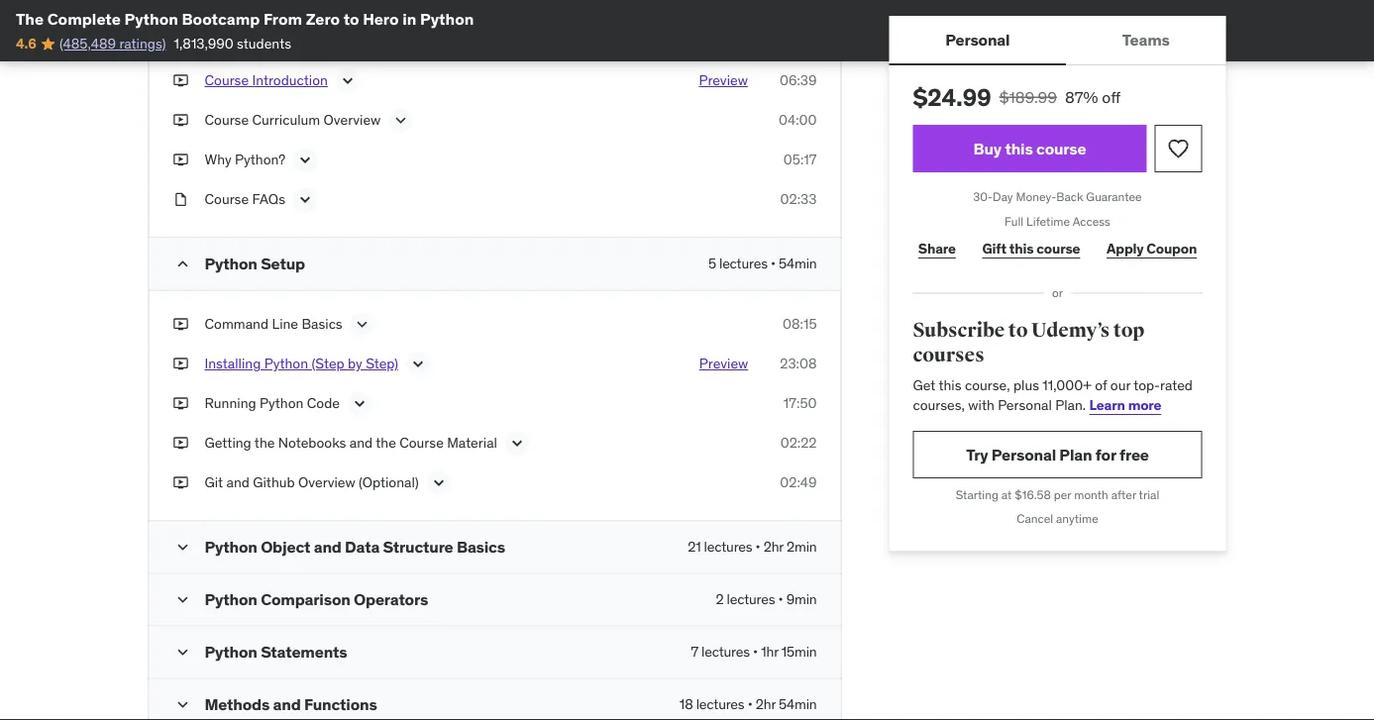 Task type: locate. For each thing, give the bounding box(es) containing it.
1 vertical spatial preview
[[699, 355, 748, 373]]

to right zero
[[344, 8, 359, 29]]

30-
[[973, 189, 993, 204]]

show lecture description image right code
[[350, 394, 370, 414]]

material
[[447, 434, 497, 452]]

course up the why
[[205, 111, 249, 129]]

• down the "7 lectures • 1hr 15min" in the right of the page
[[748, 696, 753, 714]]

get
[[913, 377, 936, 395]]

show lecture description image for command line basics
[[352, 315, 372, 335]]

data
[[345, 537, 380, 557]]

6 xsmall image from the top
[[173, 434, 189, 453]]

coupon
[[1147, 240, 1197, 258]]

5 xsmall image from the top
[[173, 394, 189, 414]]

4 small image from the top
[[173, 695, 193, 715]]

command line basics
[[205, 315, 343, 333]]

1 vertical spatial 2hr
[[756, 696, 776, 714]]

getting the notebooks and the course material
[[205, 434, 497, 452]]

from
[[263, 8, 302, 29]]

2hr
[[764, 538, 784, 556], [756, 696, 776, 714]]

and right 'methods'
[[273, 694, 301, 715]]

xsmall image right the ratings)
[[173, 31, 189, 51]]

$24.99
[[913, 82, 992, 112]]

06:39
[[780, 72, 817, 89]]

basics
[[302, 315, 343, 333], [457, 537, 505, 557]]

lectures right 7
[[702, 643, 750, 661]]

1 54min from the top
[[779, 255, 817, 273]]

4 xsmall image from the top
[[173, 315, 189, 334]]

basics right structure
[[457, 537, 505, 557]]

• left the 9min
[[778, 591, 783, 609]]

2 vertical spatial this
[[939, 377, 962, 395]]

show lecture description image for python
[[350, 394, 370, 414]]

xsmall image left the why
[[173, 150, 189, 170]]

1 vertical spatial this
[[1010, 240, 1034, 258]]

small image left python statements
[[173, 643, 193, 663]]

08:15
[[783, 315, 817, 333]]

course for course faqs
[[205, 190, 249, 208]]

preview left "06:39"
[[699, 72, 748, 89]]

0 vertical spatial to
[[344, 8, 359, 29]]

notebooks
[[278, 434, 346, 452]]

0 vertical spatial overview
[[324, 111, 381, 129]]

show lecture description image for the
[[507, 434, 527, 454]]

23:08
[[780, 355, 817, 373]]

to left udemy's on the top of page
[[1009, 318, 1028, 342]]

show lecture description image right faqs at the top of page
[[295, 190, 315, 210]]

3 xsmall image from the top
[[173, 190, 189, 209]]

course up back on the top right of page
[[1036, 138, 1086, 158]]

0 vertical spatial 2hr
[[764, 538, 784, 556]]

2 54min from the top
[[779, 696, 817, 714]]

overview right curriculum
[[324, 111, 381, 129]]

python up 'methods'
[[205, 642, 257, 662]]

show lecture description image right material
[[507, 434, 527, 454]]

show lecture description image for git and github overview (optional)
[[429, 473, 449, 493]]

course
[[1036, 138, 1086, 158], [1037, 240, 1080, 258]]

python inside button
[[264, 355, 308, 373]]

lectures right 5
[[719, 255, 768, 273]]

course down 1,813,990 students
[[205, 72, 249, 89]]

5
[[708, 255, 716, 273]]

tab list
[[889, 16, 1226, 65]]

course introduction button
[[205, 71, 328, 95]]

02:22
[[780, 434, 817, 452]]

lectures right the 21
[[704, 538, 752, 556]]

0 vertical spatial basics
[[302, 315, 343, 333]]

xsmall image for running python code
[[173, 394, 189, 414]]

0 vertical spatial 54min
[[779, 255, 817, 273]]

operators
[[354, 589, 428, 610]]

running python code
[[205, 395, 340, 412]]

1,813,990 students
[[174, 35, 291, 52]]

2hr for python object and data structure basics
[[764, 538, 784, 556]]

why
[[205, 151, 232, 169]]

preview for 06:39
[[699, 72, 748, 89]]

overview down notebooks
[[298, 474, 355, 492]]

this right gift on the top of page
[[1010, 240, 1034, 258]]

0 horizontal spatial basics
[[302, 315, 343, 333]]

2 xsmall image from the top
[[173, 111, 189, 130]]

4 xsmall image from the top
[[173, 473, 189, 493]]

preview
[[699, 72, 748, 89], [699, 355, 748, 373]]

course,
[[965, 377, 1010, 395]]

try personal plan for free link
[[913, 431, 1202, 478]]

this right buy
[[1005, 138, 1033, 158]]

python comparison operators
[[205, 589, 428, 610]]

preview left '23:08'
[[699, 355, 748, 373]]

this inside get this course, plus 11,000+ of our top-rated courses, with personal plan.
[[939, 377, 962, 395]]

introduction
[[252, 72, 328, 89]]

1 horizontal spatial the
[[376, 434, 396, 452]]

git and github overview (optional)
[[205, 474, 419, 492]]

1 vertical spatial personal
[[998, 396, 1052, 414]]

personal down plus
[[998, 396, 1052, 414]]

the right getting
[[255, 434, 275, 452]]

1 vertical spatial course
[[1037, 240, 1080, 258]]

17:50
[[784, 395, 817, 412]]

methods
[[205, 694, 270, 715]]

xsmall image
[[173, 31, 189, 51], [173, 150, 189, 170], [173, 354, 189, 374], [173, 473, 189, 493]]

to
[[344, 8, 359, 29], [1009, 318, 1028, 342]]

faqs
[[252, 190, 285, 208]]

0 vertical spatial preview
[[699, 72, 748, 89]]

02:49
[[780, 474, 817, 492]]

2hr for methods and functions
[[756, 696, 776, 714]]

personal up $16.58
[[992, 444, 1056, 465]]

0 horizontal spatial the
[[255, 434, 275, 452]]

4.6
[[16, 35, 36, 52]]

2 small image from the top
[[173, 590, 193, 610]]

1 horizontal spatial to
[[1009, 318, 1028, 342]]

1 preview from the top
[[699, 72, 748, 89]]

3 small image from the top
[[173, 643, 193, 663]]

ratings)
[[119, 35, 166, 52]]

• for and
[[756, 538, 761, 556]]

small image down small image
[[173, 590, 193, 610]]

show lecture description image
[[295, 150, 315, 170], [295, 190, 315, 210], [408, 354, 428, 374], [350, 394, 370, 414], [507, 434, 527, 454]]

python down the line
[[264, 355, 308, 373]]

1 vertical spatial 54min
[[779, 696, 817, 714]]

21 lectures • 2hr 2min
[[688, 538, 817, 556]]

this
[[1005, 138, 1033, 158], [1010, 240, 1034, 258], [939, 377, 962, 395]]

comparison
[[261, 589, 350, 610]]

course down the why
[[205, 190, 249, 208]]

1 horizontal spatial basics
[[457, 537, 505, 557]]

2hr left 2min
[[764, 538, 784, 556]]

the complete python bootcamp from zero to hero in python
[[16, 8, 474, 29]]

54min down the 15min
[[779, 696, 817, 714]]

gift
[[982, 240, 1007, 258]]

python right in
[[420, 8, 474, 29]]

course inside button
[[205, 72, 249, 89]]

and right "git"
[[226, 474, 250, 492]]

xsmall image for command line basics
[[173, 315, 189, 334]]

0 vertical spatial personal
[[946, 29, 1010, 49]]

complete
[[47, 8, 121, 29]]

and left data
[[314, 537, 342, 557]]

lectures right the 2
[[727, 591, 775, 609]]

course down lifetime
[[1037, 240, 1080, 258]]

show lecture description image for course curriculum overview
[[391, 111, 410, 131]]

structure
[[383, 537, 453, 557]]

0 vertical spatial this
[[1005, 138, 1033, 158]]

xsmall image
[[173, 71, 189, 90], [173, 111, 189, 130], [173, 190, 189, 209], [173, 315, 189, 334], [173, 394, 189, 414], [173, 434, 189, 453]]

the
[[16, 8, 44, 29]]

course introduction
[[205, 72, 328, 89]]

course left material
[[400, 434, 444, 452]]

welcome
[[239, 32, 297, 50]]

small image left python setup
[[173, 254, 193, 274]]

1 small image from the top
[[173, 254, 193, 274]]

1 vertical spatial to
[[1009, 318, 1028, 342]]

plus
[[1014, 377, 1039, 395]]

udemy's
[[1032, 318, 1110, 342]]

lectures for and
[[704, 538, 752, 556]]

the up the '(optional)'
[[376, 434, 396, 452]]

$189.99
[[999, 87, 1057, 107]]

show lecture description image down course curriculum overview
[[295, 150, 315, 170]]

3 xsmall image from the top
[[173, 354, 189, 374]]

personal up $24.99
[[946, 29, 1010, 49]]

• right 5
[[771, 255, 776, 273]]

02:33
[[780, 190, 817, 208]]

54min
[[779, 255, 817, 273], [779, 696, 817, 714]]

1hr
[[761, 643, 778, 661]]

2 preview from the top
[[699, 355, 748, 373]]

small image left 'methods'
[[173, 695, 193, 715]]

python up python statements
[[205, 589, 257, 610]]

rated
[[1160, 377, 1193, 395]]

personal
[[946, 29, 1010, 49], [998, 396, 1052, 414], [992, 444, 1056, 465]]

installing python (step by step)
[[205, 355, 398, 373]]

top-
[[1134, 377, 1160, 395]]

$24.99 $189.99 87% off
[[913, 82, 1121, 112]]

course for course curriculum overview
[[205, 111, 249, 129]]

free
[[1120, 444, 1149, 465]]

• left 2min
[[756, 538, 761, 556]]

this inside "button"
[[1005, 138, 1033, 158]]

small image for methods and functions
[[173, 695, 193, 715]]

$16.58
[[1015, 487, 1051, 502]]

basics right the line
[[302, 315, 343, 333]]

(optional)
[[359, 474, 419, 492]]

overview
[[324, 111, 381, 129], [298, 474, 355, 492]]

python
[[124, 8, 178, 29], [420, 8, 474, 29], [205, 253, 257, 274], [264, 355, 308, 373], [260, 395, 304, 412], [205, 537, 257, 557], [205, 589, 257, 610], [205, 642, 257, 662]]

full
[[1005, 213, 1024, 229]]

small image for python statements
[[173, 643, 193, 663]]

xsmall image left installing
[[173, 354, 189, 374]]

0 vertical spatial course
[[1036, 138, 1086, 158]]

1 vertical spatial basics
[[457, 537, 505, 557]]

anytime
[[1056, 511, 1099, 527]]

2 xsmall image from the top
[[173, 150, 189, 170]]

step)
[[366, 355, 398, 373]]

installing
[[205, 355, 261, 373]]

line
[[272, 315, 298, 333]]

per
[[1054, 487, 1071, 502]]

courses
[[913, 343, 985, 368]]

functions
[[304, 694, 377, 715]]

teams
[[1123, 29, 1170, 49]]

xsmall image left "git"
[[173, 473, 189, 493]]

course for gift this course
[[1037, 240, 1080, 258]]

top
[[1114, 318, 1145, 342]]

• for operators
[[778, 591, 783, 609]]

2hr down 1hr
[[756, 696, 776, 714]]

course inside "button"
[[1036, 138, 1086, 158]]

python statements
[[205, 642, 347, 662]]

54min up 08:15
[[779, 255, 817, 273]]

this up "courses," at the bottom right
[[939, 377, 962, 395]]

xsmall image for preview
[[173, 354, 189, 374]]

show lecture description image
[[338, 71, 358, 91], [391, 111, 410, 131], [352, 315, 372, 335], [429, 473, 449, 493]]

18
[[680, 696, 693, 714]]

small image
[[173, 254, 193, 274], [173, 590, 193, 610], [173, 643, 193, 663], [173, 695, 193, 715]]

python left code
[[260, 395, 304, 412]]

lectures for operators
[[727, 591, 775, 609]]

lectures right 18
[[696, 696, 745, 714]]



Task type: vqa. For each thing, say whether or not it's contained in the screenshot.
$89.99
no



Task type: describe. For each thing, give the bounding box(es) containing it.
buy
[[974, 138, 1002, 158]]

guarantee
[[1086, 189, 1142, 204]]

command
[[205, 315, 269, 333]]

off
[[1102, 87, 1121, 107]]

1 the from the left
[[255, 434, 275, 452]]

setup
[[261, 253, 305, 274]]

04:00
[[779, 111, 817, 129]]

course curriculum overview
[[205, 111, 381, 129]]

xsmall image for 02:49
[[173, 473, 189, 493]]

small image for python setup
[[173, 254, 193, 274]]

students
[[237, 35, 291, 52]]

lectures for functions
[[696, 696, 745, 714]]

this for gift
[[1010, 240, 1034, 258]]

2 vertical spatial personal
[[992, 444, 1056, 465]]

teams button
[[1066, 16, 1226, 63]]

lifetime
[[1027, 213, 1070, 229]]

starting at $16.58 per month after trial cancel anytime
[[956, 487, 1160, 527]]

this for buy
[[1005, 138, 1033, 158]]

• left 1hr
[[753, 643, 758, 661]]

or
[[1052, 285, 1063, 301]]

statements
[[261, 642, 347, 662]]

this for get
[[939, 377, 962, 395]]

why python?
[[205, 151, 286, 169]]

learn more link
[[1090, 396, 1162, 414]]

getting
[[205, 434, 251, 452]]

preview for 23:08
[[699, 355, 748, 373]]

try
[[966, 444, 988, 465]]

python setup
[[205, 253, 305, 274]]

python?
[[235, 151, 286, 169]]

9min
[[786, 591, 817, 609]]

wishlist image
[[1167, 137, 1191, 161]]

learn more
[[1090, 396, 1162, 414]]

personal button
[[889, 16, 1066, 63]]

auto-
[[205, 32, 239, 50]]

python up the ratings)
[[124, 8, 178, 29]]

code
[[307, 395, 340, 412]]

subscribe
[[913, 318, 1005, 342]]

05:17
[[784, 151, 817, 169]]

buy this course
[[974, 138, 1086, 158]]

course for buy this course
[[1036, 138, 1086, 158]]

and up the '(optional)'
[[350, 434, 373, 452]]

month
[[1074, 487, 1109, 502]]

day
[[993, 189, 1013, 204]]

7 lectures • 1hr 15min
[[691, 643, 817, 661]]

auto-welcome message
[[205, 32, 356, 50]]

11,000+
[[1043, 377, 1092, 395]]

our
[[1111, 377, 1131, 395]]

personal inside get this course, plus 11,000+ of our top-rated courses, with personal plan.
[[998, 396, 1052, 414]]

message
[[300, 32, 356, 50]]

in
[[402, 8, 416, 29]]

small image
[[173, 538, 193, 558]]

python right small image
[[205, 537, 257, 557]]

methods and functions
[[205, 694, 377, 715]]

personal inside button
[[946, 29, 1010, 49]]

15min
[[782, 643, 817, 661]]

(485,489
[[59, 35, 116, 52]]

try personal plan for free
[[966, 444, 1149, 465]]

starting
[[956, 487, 999, 502]]

at
[[1002, 487, 1012, 502]]

course for course introduction
[[205, 72, 249, 89]]

87%
[[1065, 87, 1098, 107]]

xsmall image for course faqs
[[173, 190, 189, 209]]

with
[[968, 396, 995, 414]]

2
[[716, 591, 724, 609]]

2 the from the left
[[376, 434, 396, 452]]

tab list containing personal
[[889, 16, 1226, 65]]

30-day money-back guarantee full lifetime access
[[973, 189, 1142, 229]]

share button
[[913, 229, 961, 269]]

2min
[[787, 538, 817, 556]]

plan.
[[1055, 396, 1086, 414]]

show lecture description image for faqs
[[295, 190, 315, 210]]

gift this course
[[982, 240, 1080, 258]]

21
[[688, 538, 701, 556]]

0 horizontal spatial to
[[344, 8, 359, 29]]

git
[[205, 474, 223, 492]]

object
[[261, 537, 310, 557]]

xsmall image for 05:17
[[173, 150, 189, 170]]

1 xsmall image from the top
[[173, 31, 189, 51]]

courses,
[[913, 396, 965, 414]]

cancel
[[1017, 511, 1053, 527]]

• for functions
[[748, 696, 753, 714]]

zero
[[306, 8, 340, 29]]

running
[[205, 395, 256, 412]]

learn
[[1090, 396, 1125, 414]]

small image for python comparison operators
[[173, 590, 193, 610]]

apply coupon button
[[1102, 229, 1202, 269]]

of
[[1095, 377, 1107, 395]]

get this course, plus 11,000+ of our top-rated courses, with personal plan.
[[913, 377, 1193, 414]]

back
[[1057, 189, 1083, 204]]

python object and data structure basics
[[205, 537, 505, 557]]

show lecture description image for python?
[[295, 150, 315, 170]]

show lecture description image right step)
[[408, 354, 428, 374]]

1 vertical spatial overview
[[298, 474, 355, 492]]

1 xsmall image from the top
[[173, 71, 189, 90]]

18 lectures • 2hr 54min
[[680, 696, 817, 714]]

apply coupon
[[1107, 240, 1197, 258]]

for
[[1096, 444, 1116, 465]]

to inside subscribe to udemy's top courses
[[1009, 318, 1028, 342]]

python left setup
[[205, 253, 257, 274]]

xsmall image for course curriculum overview
[[173, 111, 189, 130]]

money-
[[1016, 189, 1057, 204]]

hero
[[363, 8, 399, 29]]

1,813,990
[[174, 35, 234, 52]]

by
[[348, 355, 362, 373]]

xsmall image for getting the notebooks and the course material
[[173, 434, 189, 453]]

gift this course link
[[977, 229, 1086, 269]]



